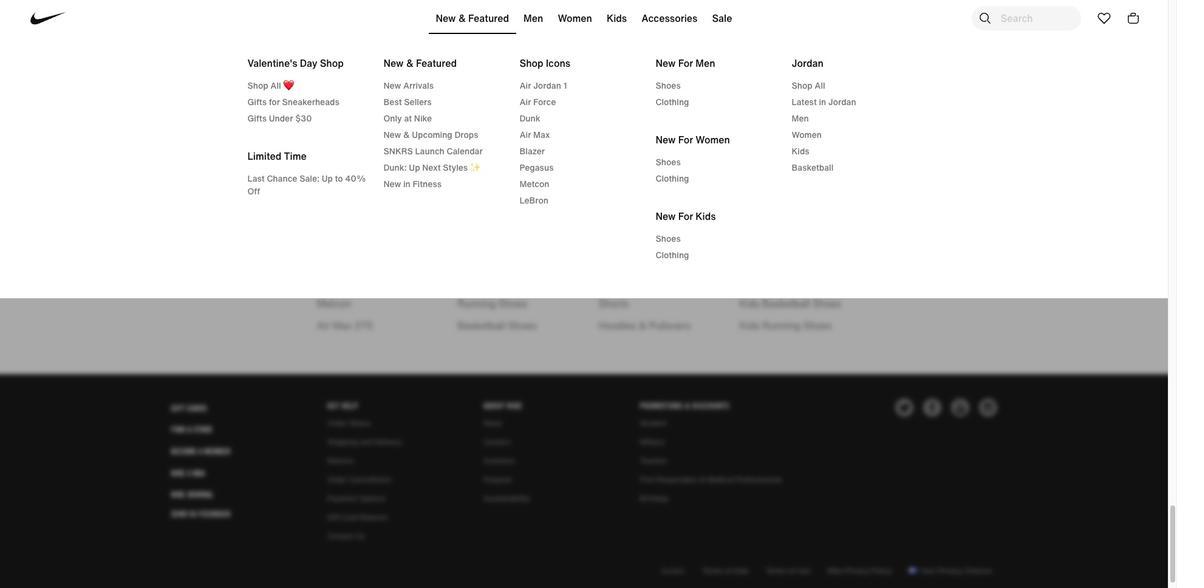 Task type: describe. For each thing, give the bounding box(es) containing it.
first responders & medical professionals
[[640, 475, 783, 485]]

air max 270 link
[[317, 318, 429, 333]]

become a member
[[171, 447, 231, 456]]

get
[[327, 401, 340, 411]]

shorts link
[[599, 296, 711, 311]]

shoes up kids running shoes link
[[813, 296, 842, 311]]

become
[[171, 447, 197, 456]]

contact
[[327, 531, 354, 541]]

$30
[[295, 112, 312, 125]]

policy
[[872, 566, 893, 576]]

your for your privacy choices
[[921, 566, 936, 576]]

shipping
[[327, 437, 358, 447]]

send us feedback
[[171, 509, 231, 519]]

1 vertical spatial metcon link
[[317, 296, 429, 311]]

gift card balance link
[[327, 512, 388, 523]]

1 shoes link from the top
[[656, 79, 785, 92]]

send
[[171, 509, 187, 519]]

all for latest
[[815, 79, 826, 92]]

metcon inside list
[[317, 296, 351, 311]]

teacher
[[640, 456, 668, 466]]

shoes down kids basketball shoes "link"
[[804, 318, 832, 333]]

accessories link
[[635, 4, 705, 38]]

how
[[802, 55, 831, 77]]

shop all latest in jordan men women kids basketball
[[792, 79, 857, 174]]

running shoes link
[[458, 296, 570, 311]]

teacher link
[[640, 456, 668, 466]]

shop right "day"
[[320, 56, 344, 71]]

shop icons link
[[520, 56, 649, 71]]

upcoming
[[412, 128, 453, 141]]

facebook image
[[924, 399, 942, 417]]

thank
[[886, 55, 926, 77]]

new arrivals best sellers only at nike new & upcoming drops snkrs launch calendar dunk: up next styles ✨ new in fitness
[[384, 79, 483, 190]]

hoodies & pullovers
[[599, 318, 691, 333]]

about nike
[[484, 401, 523, 411]]

your privacy choices image
[[910, 565, 919, 574]]

1 vertical spatial men link
[[792, 112, 921, 125]]

basketball inside shop all latest in jordan men women kids basketball
[[792, 161, 834, 174]]

nike inside nike privacy policy link
[[828, 566, 843, 576]]

jordan inside air jordan 1 air force dunk air max blazer pegasus metcon lebron
[[534, 79, 562, 92]]

& for hoodies & pullovers link
[[639, 318, 647, 333]]

birthday link
[[640, 493, 669, 504]]

& for the bottom new & featured link
[[406, 56, 414, 71]]

sellers
[[404, 95, 432, 108]]

2 clothing from the top
[[656, 172, 690, 185]]

terms of sale
[[703, 566, 749, 576]]

blazer link
[[520, 145, 649, 157]]

shoes down new for women
[[656, 156, 681, 168]]

0 vertical spatial men
[[524, 11, 544, 26]]

1 vertical spatial featured
[[416, 56, 457, 71]]

off
[[248, 185, 260, 198]]

send us feedback button
[[171, 507, 231, 522]]

nike. just do it image containing your exclusive access
[[401, 0, 765, 145]]

latest in jordan link
[[792, 95, 921, 108]]

contact us
[[327, 531, 365, 541]]

only at nike link
[[384, 112, 513, 125]]

privacy for your
[[938, 566, 963, 576]]

shoes down new for kids
[[656, 232, 681, 245]]

0 horizontal spatial women link
[[551, 4, 600, 38]]

snkrs
[[384, 145, 413, 157]]

professionals
[[736, 475, 783, 485]]

0 vertical spatial new & featured
[[436, 11, 509, 26]]

3 shoes link from the top
[[656, 232, 785, 245]]

cards
[[187, 403, 207, 413]]

1 nike. just do it image from the left
[[30, 0, 394, 145]]

returns link
[[327, 456, 354, 466]]

1 vertical spatial new & featured
[[384, 56, 457, 71]]

a for find
[[188, 425, 191, 435]]

shop for shop icons
[[520, 56, 544, 71]]

help
[[342, 401, 359, 411]]

get help link
[[327, 401, 359, 411]]

lebron
[[520, 194, 549, 207]]

1 horizontal spatial sale
[[734, 566, 749, 576]]

find
[[171, 425, 186, 435]]

new arrivals link
[[384, 79, 513, 92]]

sustainability
[[484, 493, 530, 504]]

contact us link
[[327, 531, 365, 541]]

responders
[[657, 475, 698, 485]]

air down the dunk
[[520, 128, 531, 141]]

metcon inside air jordan 1 air force dunk air max blazer pegasus metcon lebron
[[520, 177, 550, 190]]

payment options link
[[327, 493, 386, 504]]

youtube image
[[952, 399, 970, 417]]

1 vertical spatial women link
[[792, 128, 921, 141]]

birthday
[[640, 493, 669, 504]]

choices
[[965, 566, 993, 576]]

nike x nba
[[171, 468, 205, 478]]

favorites image
[[1097, 11, 1112, 26]]

1 vertical spatial men
[[696, 56, 716, 71]]

shop for shop all latest in jordan men women kids basketball
[[792, 79, 813, 92]]

journal
[[187, 490, 214, 500]]

get help
[[327, 401, 359, 411]]

nike x nba link
[[171, 468, 205, 478]]

jordan inside shop all latest in jordan men women kids basketball
[[829, 95, 857, 108]]

your for your exclusive access
[[430, 55, 460, 77]]

list containing metcon
[[317, 253, 429, 340]]

your privacy choices link
[[905, 558, 998, 585]]

& for the top new & featured link
[[459, 11, 466, 26]]

gift
[[171, 403, 185, 413]]

sneakerheads
[[282, 95, 340, 108]]

basketball shoes link
[[458, 318, 570, 333]]

balance
[[360, 512, 388, 523]]

1 horizontal spatial nike
[[507, 401, 523, 411]]

for
[[269, 95, 280, 108]]

max inside list
[[333, 318, 352, 333]]

1 horizontal spatial featured
[[469, 11, 509, 26]]

0 vertical spatial new & featured link
[[429, 4, 517, 38]]

kids running shoes link
[[740, 318, 852, 333]]

news link
[[484, 418, 503, 428]]

valentine's day shop
[[248, 56, 344, 71]]

valentine's
[[248, 56, 298, 71]]

medical
[[708, 475, 734, 485]]

new for women link
[[656, 133, 785, 147]]

status
[[349, 418, 371, 428]]

promotions & discounts link
[[640, 401, 730, 411]]

investors link
[[484, 456, 515, 466]]

accessories
[[642, 11, 698, 26]]

card
[[342, 512, 358, 523]]

2 shoes link from the top
[[656, 156, 785, 168]]

of for sale
[[725, 566, 732, 576]]

terms for terms of use
[[766, 566, 787, 576]]

0 vertical spatial men link
[[517, 4, 551, 38]]

hoodies & pullovers link
[[599, 318, 711, 333]]

us
[[356, 531, 365, 541]]

blazer
[[520, 145, 545, 157]]

open search modal image
[[978, 11, 993, 26]]

shop all ❤️ gifts for sneakerheads gifts under $30
[[248, 79, 340, 125]]

kids basketball shoes link
[[740, 296, 852, 311]]

1 vertical spatial basketball
[[763, 296, 811, 311]]

us
[[189, 509, 197, 519]]

shop icons
[[520, 56, 571, 71]]

1 vertical spatial kids link
[[792, 145, 921, 157]]

for for kids
[[679, 209, 694, 224]]

store
[[193, 425, 213, 435]]

terms for terms of sale
[[703, 566, 724, 576]]

2 clothing link from the top
[[656, 172, 785, 185]]

sale link
[[705, 4, 740, 38]]



Task type: locate. For each thing, give the bounding box(es) containing it.
promotions & discounts
[[640, 401, 730, 411]]

1 horizontal spatial women
[[696, 133, 731, 147]]

1 gifts from the top
[[248, 95, 267, 108]]

nike journal link
[[171, 490, 214, 500]]

shop down valentine's
[[248, 79, 268, 92]]

2 shoes clothing from the top
[[656, 156, 690, 185]]

2 vertical spatial clothing
[[656, 249, 690, 261]]

payment options
[[327, 493, 386, 504]]

list containing shorts
[[599, 253, 711, 340]]

shoes clothing
[[656, 79, 690, 108], [656, 156, 690, 185], [656, 232, 690, 261]]

nike right use
[[828, 566, 843, 576]]

1 clothing from the top
[[656, 95, 690, 108]]

a for become
[[199, 447, 202, 456]]

nike up send
[[171, 490, 185, 500]]

& inside new arrivals best sellers only at nike new & upcoming drops snkrs launch calendar dunk: up next styles ✨ new in fitness
[[404, 128, 410, 141]]

new & featured up arrivals
[[384, 56, 457, 71]]

nike home page image
[[24, 0, 72, 42]]

of for use
[[789, 566, 796, 576]]

nike left x
[[171, 468, 185, 478]]

1 vertical spatial in
[[404, 177, 411, 190]]

main content containing your exclusive access
[[0, 0, 1169, 340]]

jordan up the force
[[534, 79, 562, 92]]

1 horizontal spatial in
[[820, 95, 827, 108]]

up left next
[[409, 161, 420, 174]]

1 horizontal spatial men link
[[792, 112, 921, 125]]

clothing link up new for kids link
[[656, 172, 785, 185]]

a right become
[[199, 447, 202, 456]]

air force link
[[520, 95, 649, 108]]

air jordan 1 link
[[520, 79, 649, 92]]

0 vertical spatial shoes clothing
[[656, 79, 690, 108]]

0 horizontal spatial max
[[333, 318, 352, 333]]

say
[[859, 55, 883, 77]]

gifts for sneakerheads link
[[248, 95, 377, 108]]

1 list from the left
[[317, 253, 429, 340]]

privacy
[[845, 566, 870, 576], [938, 566, 963, 576]]

in down the dunk:
[[404, 177, 411, 190]]

2 horizontal spatial nike. just do it image
[[772, 0, 1136, 145]]

pegasus
[[520, 161, 554, 174]]

shoes clothing down new for kids
[[656, 232, 690, 261]]

0 horizontal spatial all
[[271, 79, 281, 92]]

shorts
[[599, 296, 629, 311]]

your up new arrivals link
[[430, 55, 460, 77]]

shop all link
[[792, 79, 921, 92]]

jordan link
[[792, 56, 921, 71]]

1 vertical spatial nike
[[171, 490, 185, 500]]

instagram image
[[980, 399, 998, 417]]

1 vertical spatial a
[[199, 447, 202, 456]]

0 horizontal spatial men
[[524, 11, 544, 26]]

running down kids basketball shoes
[[763, 318, 801, 333]]

limited time
[[248, 149, 307, 164]]

2 vertical spatial men
[[792, 112, 810, 125]]

2 nike. just do it image from the left
[[401, 0, 765, 145]]

4 list from the left
[[740, 253, 852, 340]]

time
[[284, 149, 307, 164]]

0 vertical spatial running
[[458, 296, 496, 311]]

list containing kids basketball shoes
[[740, 253, 852, 340]]

exclusive
[[463, 55, 522, 77]]

purpose
[[484, 475, 512, 485]]

clothing up new for kids
[[656, 172, 690, 185]]

nike for nike x nba
[[171, 468, 185, 478]]

your right your privacy choices image
[[921, 566, 936, 576]]

last chance sale: up to 40% off link
[[248, 172, 377, 198]]

1 horizontal spatial your
[[921, 566, 936, 576]]

2 order from the top
[[327, 475, 347, 485]]

metcon up lebron at top left
[[520, 177, 550, 190]]

clothing down 'new for men'
[[656, 95, 690, 108]]

2 vertical spatial jordan
[[829, 95, 857, 108]]

1 vertical spatial for
[[679, 133, 694, 147]]

order down get
[[327, 418, 347, 428]]

max up the blazer
[[534, 128, 550, 141]]

jordan down shop all link
[[829, 95, 857, 108]]

1 terms from the left
[[703, 566, 724, 576]]

women link
[[551, 4, 600, 38], [792, 128, 921, 141]]

&
[[459, 11, 466, 26], [406, 56, 414, 71], [404, 128, 410, 141], [639, 318, 647, 333], [686, 401, 691, 411], [700, 475, 706, 485]]

list
[[317, 253, 429, 340], [458, 253, 570, 340], [599, 253, 711, 340], [740, 253, 852, 340]]

3 clothing link from the top
[[656, 249, 785, 261]]

1 vertical spatial max
[[333, 318, 352, 333]]

military
[[640, 437, 665, 447]]

0 vertical spatial clothing
[[656, 95, 690, 108]]

0 horizontal spatial men link
[[517, 4, 551, 38]]

women inside shop all latest in jordan men women kids basketball
[[792, 128, 822, 141]]

2 vertical spatial nike
[[828, 566, 843, 576]]

air up the dunk
[[520, 95, 531, 108]]

2 vertical spatial basketball
[[458, 318, 506, 333]]

men down "sale" link
[[696, 56, 716, 71]]

1 order from the top
[[327, 418, 347, 428]]

0 horizontal spatial in
[[404, 177, 411, 190]]

0 horizontal spatial kids link
[[600, 4, 635, 38]]

in inside new arrivals best sellers only at nike new & upcoming drops snkrs launch calendar dunk: up next styles ✨ new in fitness
[[404, 177, 411, 190]]

gifts left the under
[[248, 112, 267, 125]]

order down the returns link
[[327, 475, 347, 485]]

order for order cancellation
[[327, 475, 347, 485]]

1 horizontal spatial metcon
[[520, 177, 550, 190]]

for for women
[[679, 133, 694, 147]]

1 clothing link from the top
[[656, 95, 785, 108]]

of left terms of use
[[725, 566, 732, 576]]

shop up latest
[[792, 79, 813, 92]]

all inside shop all latest in jordan men women kids basketball
[[815, 79, 826, 92]]

2 terms from the left
[[766, 566, 787, 576]]

basketball link
[[792, 161, 921, 174]]

running up basketball shoes
[[458, 296, 496, 311]]

0 vertical spatial metcon
[[520, 177, 550, 190]]

new & featured link up new arrivals link
[[384, 56, 513, 71]]

all left ❤️
[[271, 79, 281, 92]]

1 vertical spatial nike
[[507, 401, 523, 411]]

air max 270
[[317, 318, 373, 333]]

0 horizontal spatial your
[[430, 55, 460, 77]]

menu bar containing new & featured
[[0, 2, 1169, 298]]

about
[[484, 401, 505, 411]]

up left to
[[322, 172, 333, 185]]

2 vertical spatial shoes clothing
[[656, 232, 690, 261]]

options
[[359, 493, 386, 504]]

terms of use link
[[761, 558, 816, 585]]

0 vertical spatial nike
[[171, 468, 185, 478]]

& inside list
[[639, 318, 647, 333]]

shop inside shop all latest in jordan men women kids basketball
[[792, 79, 813, 92]]

shoes down 'new for men'
[[656, 79, 681, 92]]

menu bar
[[0, 2, 1169, 298]]

jordan left we
[[792, 56, 824, 71]]

jordan
[[792, 56, 824, 71], [534, 79, 562, 92], [829, 95, 857, 108]]

2 horizontal spatial jordan
[[829, 95, 857, 108]]

kids link up basketball link
[[792, 145, 921, 157]]

sustainability link
[[484, 493, 530, 504]]

of
[[725, 566, 732, 576], [789, 566, 796, 576]]

2 vertical spatial for
[[679, 209, 694, 224]]

2 nike from the top
[[171, 490, 185, 500]]

1 for from the top
[[679, 56, 694, 71]]

1 vertical spatial running
[[763, 318, 801, 333]]

men link up 'shop icons'
[[517, 4, 551, 38]]

next
[[423, 161, 441, 174]]

0 vertical spatial jordan
[[792, 56, 824, 71]]

1 vertical spatial shoes link
[[656, 156, 785, 168]]

clothing link up the new for women link
[[656, 95, 785, 108]]

1 horizontal spatial nike. just do it image
[[401, 0, 765, 145]]

& left medical
[[700, 475, 706, 485]]

1 horizontal spatial of
[[789, 566, 796, 576]]

max inside air jordan 1 air force dunk air max blazer pegasus metcon lebron
[[534, 128, 550, 141]]

1 horizontal spatial women link
[[792, 128, 921, 141]]

3 nike. just do it image from the left
[[772, 0, 1136, 145]]

0 vertical spatial your
[[430, 55, 460, 77]]

0 horizontal spatial up
[[322, 172, 333, 185]]

1 all from the left
[[271, 79, 281, 92]]

2 vertical spatial shoes link
[[656, 232, 785, 245]]

careers
[[484, 437, 511, 447]]

0 horizontal spatial women
[[558, 11, 593, 26]]

featured up new arrivals link
[[416, 56, 457, 71]]

3 shoes clothing from the top
[[656, 232, 690, 261]]

how we say thank you
[[802, 55, 953, 77]]

up inside new arrivals best sellers only at nike new & upcoming drops snkrs launch calendar dunk: up next styles ✨ new in fitness
[[409, 161, 420, 174]]

1 horizontal spatial jordan
[[792, 56, 824, 71]]

main content
[[0, 0, 1169, 340]]

nike. just do it image
[[30, 0, 394, 145], [401, 0, 765, 145], [772, 0, 1136, 145]]

new & upcoming drops link
[[384, 128, 513, 141]]

men inside shop all latest in jordan men women kids basketball
[[792, 112, 810, 125]]

all inside shop all ❤️ gifts for sneakerheads gifts under $30
[[271, 79, 281, 92]]

privacy for nike
[[845, 566, 870, 576]]

0 horizontal spatial nike
[[414, 112, 432, 125]]

0 horizontal spatial nike. just do it image
[[30, 0, 394, 145]]

nike
[[414, 112, 432, 125], [507, 401, 523, 411], [828, 566, 843, 576]]

air inside list
[[317, 318, 330, 333]]

access
[[525, 55, 573, 77]]

all down how
[[815, 79, 826, 92]]

1 horizontal spatial running
[[763, 318, 801, 333]]

0 vertical spatial sale
[[713, 11, 733, 26]]

shoes link down the new for women link
[[656, 156, 785, 168]]

0 vertical spatial gifts
[[248, 95, 267, 108]]

1 vertical spatial clothing link
[[656, 172, 785, 185]]

nike inside new arrivals best sellers only at nike new & upcoming drops snkrs launch calendar dunk: up next styles ✨ new in fitness
[[414, 112, 432, 125]]

1 horizontal spatial men
[[696, 56, 716, 71]]

shoes clothing down 'new for men'
[[656, 79, 690, 108]]

& up arrivals
[[406, 56, 414, 71]]

shoes clothing down new for women
[[656, 156, 690, 185]]

1 horizontal spatial metcon link
[[520, 177, 649, 190]]

1 of from the left
[[725, 566, 732, 576]]

air
[[520, 79, 531, 92], [520, 95, 531, 108], [520, 128, 531, 141], [317, 318, 330, 333]]

promotions
[[640, 401, 683, 411]]

find a store link
[[171, 425, 213, 435]]

gifts left "for"
[[248, 95, 267, 108]]

1 vertical spatial metcon
[[317, 296, 351, 311]]

3 clothing from the top
[[656, 249, 690, 261]]

✨
[[470, 161, 481, 174]]

pullovers
[[649, 318, 691, 333]]

up
[[409, 161, 420, 174], [322, 172, 333, 185]]

men down latest
[[792, 112, 810, 125]]

3 for from the top
[[679, 209, 694, 224]]

women link up shop icons link
[[551, 4, 600, 38]]

new & featured link
[[429, 4, 517, 38], [384, 56, 513, 71]]

kids link
[[600, 4, 635, 38], [792, 145, 921, 157]]

returns
[[327, 456, 354, 466]]

1 vertical spatial order
[[327, 475, 347, 485]]

1 nike from the top
[[171, 468, 185, 478]]

twitter image
[[896, 399, 914, 417]]

clothing down new for kids
[[656, 249, 690, 261]]

clothing
[[656, 95, 690, 108], [656, 172, 690, 185], [656, 249, 690, 261]]

privacy left choices
[[938, 566, 963, 576]]

only
[[384, 112, 402, 125]]

& for promotions & discounts link on the bottom of the page
[[686, 401, 691, 411]]

clothing link down new for kids link
[[656, 249, 785, 261]]

0 horizontal spatial metcon
[[317, 296, 351, 311]]

0 horizontal spatial a
[[188, 425, 191, 435]]

kids for kids
[[607, 11, 627, 26]]

launch
[[415, 145, 445, 157]]

terms of use
[[766, 566, 811, 576]]

0 horizontal spatial metcon link
[[317, 296, 429, 311]]

a
[[188, 425, 191, 435], [199, 447, 202, 456]]

in right latest
[[820, 95, 827, 108]]

nike right at
[[414, 112, 432, 125]]

0 vertical spatial order
[[327, 418, 347, 428]]

1 horizontal spatial all
[[815, 79, 826, 92]]

men link down latest in jordan link
[[792, 112, 921, 125]]

0 vertical spatial clothing link
[[656, 95, 785, 108]]

0 vertical spatial nike
[[414, 112, 432, 125]]

order for order status
[[327, 418, 347, 428]]

& up exclusive
[[459, 11, 466, 26]]

kids link left accessories
[[600, 4, 635, 38]]

& down shorts link
[[639, 318, 647, 333]]

1 horizontal spatial max
[[534, 128, 550, 141]]

& left discounts
[[686, 401, 691, 411]]

1 horizontal spatial terms
[[766, 566, 787, 576]]

1 privacy from the left
[[845, 566, 870, 576]]

1 vertical spatial clothing
[[656, 172, 690, 185]]

air left 270
[[317, 318, 330, 333]]

pegasus link
[[520, 161, 649, 174]]

all for ❤️
[[271, 79, 281, 92]]

2 vertical spatial clothing link
[[656, 249, 785, 261]]

0 horizontal spatial terms
[[703, 566, 724, 576]]

sale
[[713, 11, 733, 26], [734, 566, 749, 576]]

0 vertical spatial kids link
[[600, 4, 635, 38]]

sale left terms of use
[[734, 566, 749, 576]]

terms of sale link
[[698, 558, 754, 585]]

first
[[640, 475, 655, 485]]

40%
[[345, 172, 367, 185]]

shoes up the basketball shoes link
[[499, 296, 528, 311]]

a right find
[[188, 425, 191, 435]]

running shoes
[[458, 296, 528, 311]]

1 vertical spatial new & featured link
[[384, 56, 513, 71]]

we
[[834, 55, 856, 77]]

calendar
[[447, 145, 483, 157]]

shop inside shop all ❤️ gifts for sneakerheads gifts under $30
[[248, 79, 268, 92]]

kids running shoes
[[740, 318, 832, 333]]

0 horizontal spatial jordan
[[534, 79, 562, 92]]

new & featured up exclusive
[[436, 11, 509, 26]]

0 vertical spatial basketball
[[792, 161, 834, 174]]

in inside shop all latest in jordan men women kids basketball
[[820, 95, 827, 108]]

new for men
[[656, 56, 716, 71]]

Search Products text field
[[972, 6, 1082, 30]]

0 vertical spatial for
[[679, 56, 694, 71]]

new & featured link up exclusive
[[429, 4, 517, 38]]

1 shoes clothing from the top
[[656, 79, 690, 108]]

2 horizontal spatial women
[[792, 128, 822, 141]]

order status link
[[327, 418, 371, 428]]

0 horizontal spatial sale
[[713, 11, 733, 26]]

up inside last chance sale: up to 40% off
[[322, 172, 333, 185]]

air down 'shop icons'
[[520, 79, 531, 92]]

member
[[204, 447, 231, 456]]

& down at
[[404, 128, 410, 141]]

first responders & medical professionals link
[[640, 475, 783, 485]]

day
[[300, 56, 318, 71]]

women link down latest in jordan link
[[792, 128, 921, 141]]

for for men
[[679, 56, 694, 71]]

shop for shop all ❤️ gifts for sneakerheads gifts under $30
[[248, 79, 268, 92]]

1 vertical spatial your
[[921, 566, 936, 576]]

2 horizontal spatial men
[[792, 112, 810, 125]]

news
[[484, 418, 503, 428]]

0 vertical spatial women link
[[551, 4, 600, 38]]

x
[[187, 468, 191, 478]]

1 vertical spatial gifts
[[248, 112, 267, 125]]

0 horizontal spatial running
[[458, 296, 496, 311]]

shoes down running shoes link
[[508, 318, 537, 333]]

1 horizontal spatial up
[[409, 161, 420, 174]]

0 vertical spatial in
[[820, 95, 827, 108]]

shoes link down "new for men" link
[[656, 79, 785, 92]]

men up 'shop icons'
[[524, 11, 544, 26]]

2 of from the left
[[789, 566, 796, 576]]

2 for from the top
[[679, 133, 694, 147]]

best
[[384, 95, 402, 108]]

investors
[[484, 456, 515, 466]]

2 list from the left
[[458, 253, 570, 340]]

gift cards
[[171, 403, 207, 413]]

dunk
[[520, 112, 541, 125]]

❤️
[[283, 79, 294, 92]]

basketball shoes
[[458, 318, 537, 333]]

0 vertical spatial max
[[534, 128, 550, 141]]

1 horizontal spatial a
[[199, 447, 202, 456]]

cancellation
[[349, 475, 392, 485]]

3 list from the left
[[599, 253, 711, 340]]

metcon link up air max 270 link
[[317, 296, 429, 311]]

shop left icons
[[520, 56, 544, 71]]

2 horizontal spatial nike
[[828, 566, 843, 576]]

kids for kids basketball shoes
[[740, 296, 760, 311]]

list containing running shoes
[[458, 253, 570, 340]]

max left 270
[[333, 318, 352, 333]]

metcon link down pegasus link
[[520, 177, 649, 190]]

2 gifts from the top
[[248, 112, 267, 125]]

last
[[248, 172, 265, 185]]

2 all from the left
[[815, 79, 826, 92]]

new for women
[[656, 133, 731, 147]]

270
[[355, 318, 373, 333]]

nike for nike journal
[[171, 490, 185, 500]]

kids for kids running shoes
[[740, 318, 760, 333]]

gifts under $30 link
[[248, 112, 377, 125]]

dunk link
[[520, 112, 649, 125]]

your exclusive access
[[430, 55, 573, 77]]

featured up exclusive
[[469, 11, 509, 26]]

sale:
[[300, 172, 320, 185]]

metcon up air max 270
[[317, 296, 351, 311]]

0 vertical spatial featured
[[469, 11, 509, 26]]

shoes link down new for kids link
[[656, 232, 785, 245]]

nike right about
[[507, 401, 523, 411]]

shipping and delivery link
[[327, 437, 402, 447]]

privacy left the policy
[[845, 566, 870, 576]]

nike. just do it image containing how we say thank you
[[772, 0, 1136, 145]]

of left use
[[789, 566, 796, 576]]

2 privacy from the left
[[938, 566, 963, 576]]

your inside your privacy choices link
[[921, 566, 936, 576]]

0 horizontal spatial of
[[725, 566, 732, 576]]

kids inside shop all latest in jordan men women kids basketball
[[792, 145, 810, 157]]

best sellers link
[[384, 95, 513, 108]]

1 vertical spatial jordan
[[534, 79, 562, 92]]

sale up "new for men" link
[[713, 11, 733, 26]]



Task type: vqa. For each thing, say whether or not it's contained in the screenshot.
Previous carousel button image
no



